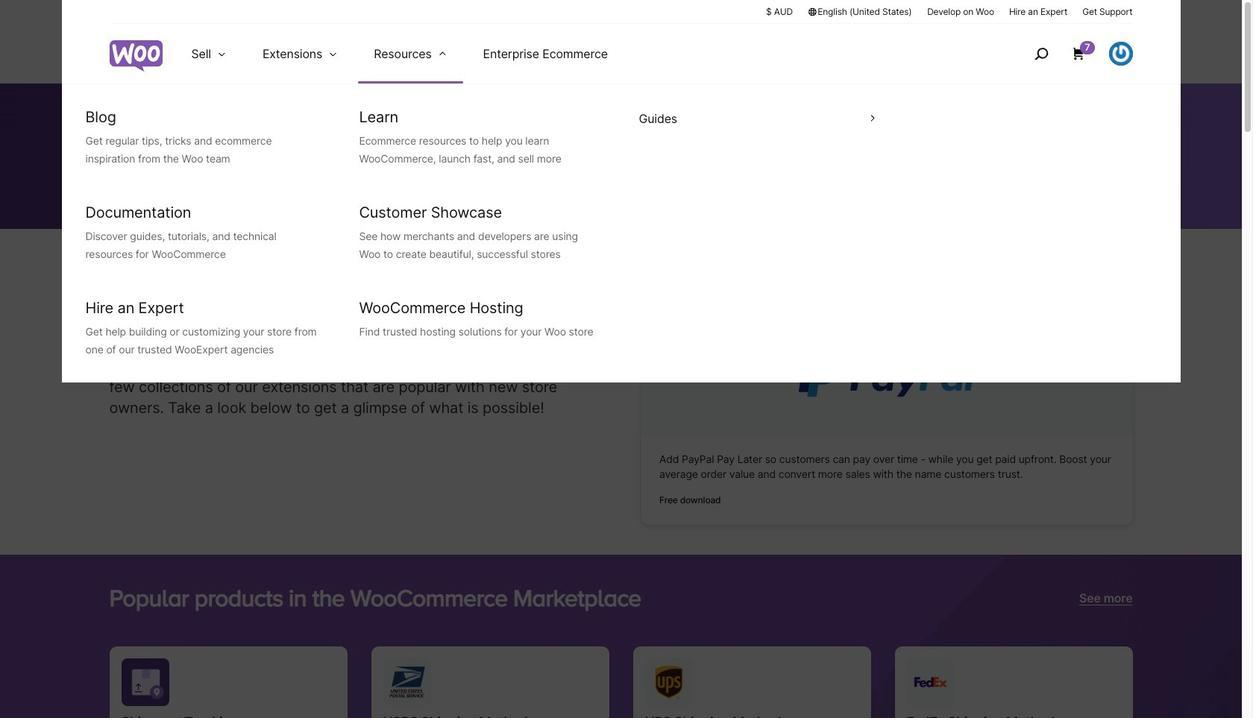 Task type: vqa. For each thing, say whether or not it's contained in the screenshot.
"grow"
no



Task type: describe. For each thing, give the bounding box(es) containing it.
open account menu image
[[1109, 42, 1133, 66]]

service navigation menu element
[[1003, 29, 1133, 78]]



Task type: locate. For each thing, give the bounding box(es) containing it.
search image
[[1030, 42, 1054, 66]]



